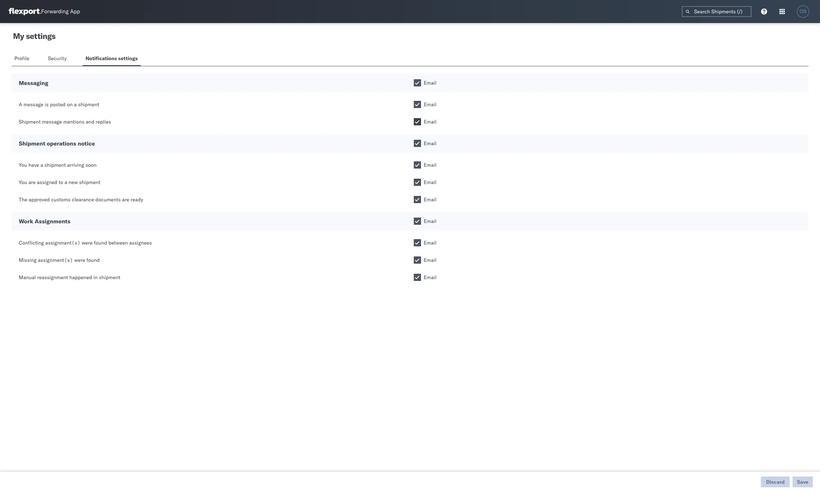 Task type: vqa. For each thing, say whether or not it's contained in the screenshot.
first You from the bottom
yes



Task type: locate. For each thing, give the bounding box(es) containing it.
posted
[[50, 101, 66, 108]]

message down is
[[42, 119, 62, 125]]

0 vertical spatial found
[[94, 240, 107, 246]]

mentions
[[63, 119, 84, 125]]

1 vertical spatial you
[[19, 179, 27, 186]]

1 vertical spatial are
[[122, 197, 129, 203]]

0 vertical spatial shipment
[[19, 119, 41, 125]]

missing assignment(s) were found
[[19, 257, 100, 264]]

1 horizontal spatial a
[[64, 179, 67, 186]]

and
[[86, 119, 94, 125]]

2 email from the top
[[424, 101, 437, 108]]

shipment for shipment message mentions and replies
[[19, 119, 41, 125]]

were up happened
[[74, 257, 85, 264]]

email
[[424, 80, 437, 86], [424, 101, 437, 108], [424, 119, 437, 125], [424, 140, 437, 147], [424, 162, 437, 169], [424, 179, 437, 186], [424, 197, 437, 203], [424, 218, 437, 225], [424, 240, 437, 246], [424, 257, 437, 264], [424, 275, 437, 281]]

a
[[19, 101, 22, 108]]

email for you have a shipment arriving soon
[[424, 162, 437, 169]]

is
[[45, 101, 49, 108]]

shipment down a
[[19, 119, 41, 125]]

message
[[23, 101, 43, 108], [42, 119, 62, 125]]

1 vertical spatial a
[[40, 162, 43, 169]]

the
[[19, 197, 27, 203]]

0 vertical spatial settings
[[26, 31, 55, 41]]

are
[[28, 179, 36, 186], [122, 197, 129, 203]]

1 vertical spatial were
[[74, 257, 85, 264]]

assignment(s)
[[45, 240, 80, 246], [38, 257, 73, 264]]

settings right notifications
[[118, 55, 138, 62]]

settings
[[26, 31, 55, 41], [118, 55, 138, 62]]

security button
[[45, 52, 71, 66]]

1 vertical spatial shipment
[[19, 140, 45, 147]]

None checkbox
[[414, 79, 421, 87], [414, 118, 421, 126], [414, 162, 421, 169], [414, 196, 421, 204], [414, 79, 421, 87], [414, 118, 421, 126], [414, 162, 421, 169], [414, 196, 421, 204]]

reassignment
[[37, 275, 68, 281]]

10 email from the top
[[424, 257, 437, 264]]

1 horizontal spatial settings
[[118, 55, 138, 62]]

you
[[19, 162, 27, 169], [19, 179, 27, 186]]

0 vertical spatial assignment(s)
[[45, 240, 80, 246]]

were
[[82, 240, 93, 246], [74, 257, 85, 264]]

7 email from the top
[[424, 197, 437, 203]]

were for conflicting
[[82, 240, 93, 246]]

happened
[[69, 275, 92, 281]]

shipment
[[19, 119, 41, 125], [19, 140, 45, 147]]

2 vertical spatial a
[[64, 179, 67, 186]]

notifications
[[85, 55, 117, 62]]

ready
[[131, 197, 143, 203]]

customs
[[51, 197, 71, 203]]

you left have in the left of the page
[[19, 162, 27, 169]]

0 horizontal spatial settings
[[26, 31, 55, 41]]

notice
[[78, 140, 95, 147]]

found up in
[[86, 257, 100, 264]]

0 vertical spatial are
[[28, 179, 36, 186]]

0 vertical spatial message
[[23, 101, 43, 108]]

a right to
[[64, 179, 67, 186]]

settings right my
[[26, 31, 55, 41]]

1 vertical spatial found
[[86, 257, 100, 264]]

a
[[74, 101, 77, 108], [40, 162, 43, 169], [64, 179, 67, 186]]

found left between
[[94, 240, 107, 246]]

shipment message mentions and replies
[[19, 119, 111, 125]]

profile button
[[12, 52, 33, 66]]

my
[[13, 31, 24, 41]]

email for work assignments
[[424, 218, 437, 225]]

a right have in the left of the page
[[40, 162, 43, 169]]

email for you are assigned to a new shipment
[[424, 179, 437, 186]]

2 shipment from the top
[[19, 140, 45, 147]]

0 vertical spatial were
[[82, 240, 93, 246]]

found
[[94, 240, 107, 246], [86, 257, 100, 264]]

8 email from the top
[[424, 218, 437, 225]]

are left 'assigned'
[[28, 179, 36, 186]]

3 email from the top
[[424, 119, 437, 125]]

clearance
[[72, 197, 94, 203]]

1 horizontal spatial are
[[122, 197, 129, 203]]

manual
[[19, 275, 36, 281]]

missing
[[19, 257, 37, 264]]

assignment(s) for conflicting
[[45, 240, 80, 246]]

are left "ready"
[[122, 197, 129, 203]]

6 email from the top
[[424, 179, 437, 186]]

found for missing assignment(s) were found
[[86, 257, 100, 264]]

assignment(s) for missing
[[38, 257, 73, 264]]

assignment(s) up reassignment
[[38, 257, 73, 264]]

1 vertical spatial assignment(s)
[[38, 257, 73, 264]]

5 email from the top
[[424, 162, 437, 169]]

4 email from the top
[[424, 140, 437, 147]]

messaging
[[19, 79, 48, 87]]

0 horizontal spatial a
[[40, 162, 43, 169]]

shipment
[[78, 101, 99, 108], [44, 162, 66, 169], [79, 179, 100, 186], [99, 275, 120, 281]]

1 vertical spatial settings
[[118, 55, 138, 62]]

you up the
[[19, 179, 27, 186]]

my settings
[[13, 31, 55, 41]]

conflicting assignment(s) were found between assignees
[[19, 240, 152, 246]]

found for conflicting assignment(s) were found between assignees
[[94, 240, 107, 246]]

1 email from the top
[[424, 80, 437, 86]]

1 vertical spatial message
[[42, 119, 62, 125]]

shipment up have in the left of the page
[[19, 140, 45, 147]]

email for shipment operations notice
[[424, 140, 437, 147]]

were left between
[[82, 240, 93, 246]]

1 shipment from the top
[[19, 119, 41, 125]]

0 horizontal spatial are
[[28, 179, 36, 186]]

1 you from the top
[[19, 162, 27, 169]]

replies
[[96, 119, 111, 125]]

assignment(s) up missing assignment(s) were found at bottom left
[[45, 240, 80, 246]]

None checkbox
[[414, 101, 421, 108], [414, 140, 421, 147], [414, 179, 421, 186], [414, 218, 421, 225], [414, 240, 421, 247], [414, 257, 421, 264], [414, 274, 421, 281], [414, 101, 421, 108], [414, 140, 421, 147], [414, 179, 421, 186], [414, 218, 421, 225], [414, 240, 421, 247], [414, 257, 421, 264], [414, 274, 421, 281]]

9 email from the top
[[424, 240, 437, 246]]

forwarding app link
[[9, 8, 80, 15]]

message for a
[[23, 101, 43, 108]]

2 you from the top
[[19, 179, 27, 186]]

0 vertical spatial a
[[74, 101, 77, 108]]

documents
[[95, 197, 121, 203]]

approved
[[29, 197, 50, 203]]

manual reassignment happened in shipment
[[19, 275, 120, 281]]

settings inside button
[[118, 55, 138, 62]]

assignments
[[35, 218, 70, 225]]

email for messaging
[[424, 80, 437, 86]]

11 email from the top
[[424, 275, 437, 281]]

a right on on the left top of page
[[74, 101, 77, 108]]

message right a
[[23, 101, 43, 108]]

0 vertical spatial you
[[19, 162, 27, 169]]

notifications settings button
[[83, 52, 141, 66]]



Task type: describe. For each thing, give the bounding box(es) containing it.
work assignments
[[19, 218, 70, 225]]

os
[[800, 9, 807, 14]]

a message is posted on a shipment
[[19, 101, 99, 108]]

profile
[[14, 55, 29, 62]]

forwarding
[[41, 8, 69, 15]]

shipment operations notice
[[19, 140, 95, 147]]

you for you are assigned to a new shipment
[[19, 179, 27, 186]]

flexport. image
[[9, 8, 41, 15]]

email for conflicting assignment(s) were found between assignees
[[424, 240, 437, 246]]

message for shipment
[[42, 119, 62, 125]]

notifications settings
[[85, 55, 138, 62]]

shipment right the new
[[79, 179, 100, 186]]

email for missing assignment(s) were found
[[424, 257, 437, 264]]

settings for notifications settings
[[118, 55, 138, 62]]

you for you have a shipment arriving soon
[[19, 162, 27, 169]]

on
[[67, 101, 73, 108]]

in
[[93, 275, 98, 281]]

settings for my settings
[[26, 31, 55, 41]]

conflicting
[[19, 240, 44, 246]]

to
[[59, 179, 63, 186]]

email for manual reassignment happened in shipment
[[424, 275, 437, 281]]

shipment up and
[[78, 101, 99, 108]]

shipment up you are assigned to a new shipment
[[44, 162, 66, 169]]

were for missing
[[74, 257, 85, 264]]

arriving
[[67, 162, 84, 169]]

email for shipment message mentions and replies
[[424, 119, 437, 125]]

soon
[[85, 162, 97, 169]]

app
[[70, 8, 80, 15]]

os button
[[795, 3, 812, 20]]

Search Shipments (/) text field
[[682, 6, 752, 17]]

security
[[48, 55, 67, 62]]

you are assigned to a new shipment
[[19, 179, 100, 186]]

shipment for shipment operations notice
[[19, 140, 45, 147]]

operations
[[47, 140, 76, 147]]

2 horizontal spatial a
[[74, 101, 77, 108]]

email for the approved customs clearance documents are ready
[[424, 197, 437, 203]]

you have a shipment arriving soon
[[19, 162, 97, 169]]

forwarding app
[[41, 8, 80, 15]]

between
[[108, 240, 128, 246]]

assigned
[[37, 179, 57, 186]]

new
[[69, 179, 78, 186]]

email for a message is posted on a shipment
[[424, 101, 437, 108]]

work
[[19, 218, 33, 225]]

shipment right in
[[99, 275, 120, 281]]

assignees
[[129, 240, 152, 246]]

have
[[28, 162, 39, 169]]

the approved customs clearance documents are ready
[[19, 197, 143, 203]]



